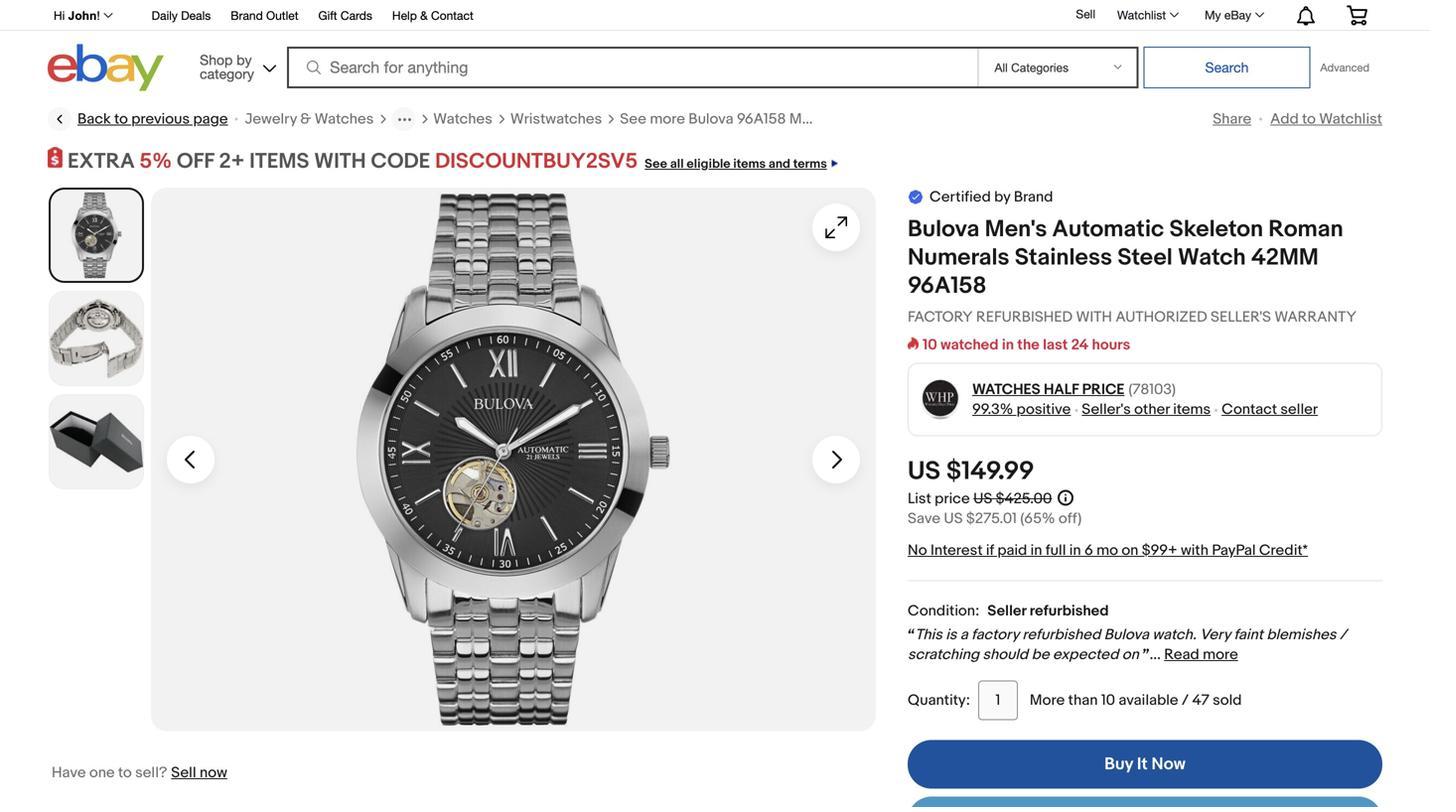 Task type: describe. For each thing, give the bounding box(es) containing it.
have
[[52, 765, 86, 783]]

factory
[[908, 309, 973, 327]]

watches half price link
[[973, 380, 1125, 400]]

1 vertical spatial /
[[1182, 692, 1190, 710]]

6
[[1085, 542, 1094, 560]]

contact seller link
[[1222, 401, 1319, 419]]

sold
[[1213, 692, 1243, 710]]

watchlist inside account navigation
[[1118, 8, 1167, 22]]

bulova men's automatic skeleton roman numerals stainless steel watch 42mm 96a158 factory refurbished with authorized seller's warranty
[[908, 216, 1357, 327]]

john
[[68, 9, 97, 22]]

numerals
[[908, 244, 1010, 272]]

contact inside help & contact link
[[431, 8, 474, 22]]

share button
[[1214, 110, 1252, 128]]

more
[[1030, 692, 1066, 710]]

to for add
[[1303, 110, 1317, 128]]

daily deals link
[[152, 5, 211, 27]]

certified by brand
[[930, 188, 1054, 206]]

all
[[671, 157, 684, 172]]

0 vertical spatial 96a158
[[737, 110, 786, 128]]

extra
[[68, 149, 135, 174]]

this
[[916, 627, 943, 645]]

steel
[[1118, 244, 1173, 272]]

by for category
[[237, 52, 252, 68]]

one
[[89, 765, 115, 783]]

jewelry & watches link
[[245, 109, 374, 129]]

none submit inside shop by category banner
[[1144, 47, 1311, 88]]

other
[[1135, 401, 1171, 419]]

shop by category banner
[[43, 0, 1383, 96]]

Search for anything text field
[[290, 49, 974, 86]]

should
[[983, 647, 1029, 664]]

1 on from the top
[[1122, 542, 1139, 560]]

picture 3 of 3 image
[[50, 396, 143, 489]]

contact seller
[[1222, 401, 1319, 419]]

list price us $425.00
[[908, 490, 1053, 508]]

full
[[1046, 542, 1067, 560]]

see for see more bulova 96a158 mens silver stainless-steel auto...
[[620, 110, 647, 128]]

2 horizontal spatial in
[[1070, 542, 1082, 560]]

last
[[1043, 336, 1069, 354]]

condition: seller refurbished
[[908, 603, 1110, 621]]

seller's
[[1211, 309, 1272, 327]]

with inside bulova men's automatic skeleton roman numerals stainless steel watch 42mm 96a158 factory refurbished with authorized seller's warranty
[[1077, 309, 1113, 327]]

seller's other items
[[1082, 401, 1211, 419]]

to for back
[[114, 110, 128, 128]]

on inside " this is a factory refurbished bulova watch. very faint blemishes / scratching should be expected on
[[1123, 647, 1140, 664]]

1 horizontal spatial in
[[1031, 542, 1043, 560]]

have one to sell? sell now
[[52, 765, 227, 783]]

advanced link
[[1311, 48, 1380, 87]]

positive
[[1017, 401, 1072, 419]]

blemishes
[[1267, 627, 1337, 645]]

price
[[935, 490, 971, 508]]

1 vertical spatial contact
[[1222, 401, 1278, 419]]

1 horizontal spatial items
[[1174, 401, 1211, 419]]

seller
[[1281, 401, 1319, 419]]

roman
[[1269, 216, 1344, 244]]

96a158 inside bulova men's automatic skeleton roman numerals stainless steel watch 42mm 96a158 factory refurbished with authorized seller's warranty
[[908, 272, 987, 301]]

read
[[1165, 647, 1200, 664]]

now
[[200, 765, 227, 783]]

to right the one
[[118, 765, 132, 783]]

now
[[1152, 755, 1186, 776]]

steel
[[938, 110, 971, 128]]

faint
[[1235, 627, 1264, 645]]

category
[[200, 66, 254, 82]]

0 horizontal spatial with
[[314, 149, 366, 174]]

credit*
[[1260, 542, 1309, 560]]

add to watchlist
[[1271, 110, 1383, 128]]

see all eligible items and terms link
[[638, 149, 838, 174]]

watches half price image
[[921, 380, 961, 420]]

bulova inside " this is a factory refurbished bulova watch. very faint blemishes / scratching should be expected on
[[1105, 627, 1150, 645]]

paypal
[[1213, 542, 1257, 560]]

back
[[78, 110, 111, 128]]

seller's other items link
[[1082, 401, 1211, 419]]

the
[[1018, 336, 1040, 354]]

0 horizontal spatial in
[[1003, 336, 1015, 354]]

authorized
[[1116, 309, 1208, 327]]

"
[[908, 627, 916, 645]]

off)
[[1059, 510, 1082, 528]]

brand outlet
[[231, 8, 299, 22]]

watched
[[941, 336, 999, 354]]

2 watches from the left
[[434, 110, 493, 128]]

24
[[1072, 336, 1089, 354]]

interest
[[931, 542, 983, 560]]

see all eligible items and terms
[[645, 157, 828, 172]]

warranty
[[1275, 309, 1357, 327]]

back to previous page
[[78, 110, 228, 128]]

seller's
[[1082, 401, 1132, 419]]

factory
[[972, 627, 1020, 645]]

discountbuy2sv5
[[435, 149, 638, 174]]

1 horizontal spatial more
[[1203, 647, 1239, 664]]

my
[[1205, 8, 1222, 22]]

" ... read more
[[1143, 647, 1239, 664]]

back to previous page link
[[48, 107, 228, 131]]

/ inside " this is a factory refurbished bulova watch. very faint blemishes / scratching should be expected on
[[1340, 627, 1348, 645]]

gift cards link
[[318, 5, 373, 27]]

gift cards
[[318, 8, 373, 22]]

refurbished inside condition: seller refurbished
[[1030, 603, 1110, 621]]

paid
[[998, 542, 1028, 560]]

silver
[[830, 110, 867, 128]]

share
[[1214, 110, 1252, 128]]

see more bulova 96a158 mens silver stainless-steel auto...
[[620, 110, 1018, 128]]

is
[[946, 627, 957, 645]]

2 vertical spatial us
[[944, 510, 963, 528]]

my ebay
[[1205, 8, 1252, 22]]



Task type: locate. For each thing, give the bounding box(es) containing it.
bulova inside bulova men's automatic skeleton roman numerals stainless steel watch 42mm 96a158 factory refurbished with authorized seller's warranty
[[908, 216, 980, 244]]

text__icon image
[[908, 188, 924, 204]]

account navigation
[[43, 0, 1383, 31]]

1 vertical spatial us
[[974, 490, 993, 508]]

watches link
[[434, 109, 493, 129]]

it
[[1138, 755, 1148, 776]]

off
[[177, 149, 214, 174]]

page
[[193, 110, 228, 128]]

us up list
[[908, 457, 941, 488]]

0 horizontal spatial sell
[[171, 765, 196, 783]]

5%
[[140, 149, 172, 174]]

very
[[1200, 627, 1231, 645]]

1 horizontal spatial 10
[[1102, 692, 1116, 710]]

deals
[[181, 8, 211, 22]]

0 vertical spatial sell
[[1077, 7, 1096, 21]]

picture 2 of 3 image
[[50, 292, 143, 386]]

contact right help
[[431, 8, 474, 22]]

0 horizontal spatial more
[[650, 110, 686, 128]]

99.3% positive
[[973, 401, 1072, 419]]

shop by category button
[[191, 44, 280, 87]]

by for brand
[[995, 188, 1011, 206]]

add
[[1271, 110, 1300, 128]]

2 vertical spatial bulova
[[1105, 627, 1150, 645]]

0 horizontal spatial &
[[301, 110, 311, 128]]

contact
[[431, 8, 474, 22], [1222, 401, 1278, 419]]

a
[[961, 627, 969, 645]]

& for help
[[420, 8, 428, 22]]

1 vertical spatial brand
[[1014, 188, 1054, 206]]

more up all
[[650, 110, 686, 128]]

seller
[[988, 603, 1027, 621]]

terms
[[794, 157, 828, 172]]

certified
[[930, 188, 992, 206]]

us down price
[[944, 510, 963, 528]]

in left the 6
[[1070, 542, 1082, 560]]

stainless-
[[871, 110, 938, 128]]

$149.99
[[947, 457, 1035, 488]]

on
[[1122, 542, 1139, 560], [1123, 647, 1140, 664]]

bulova up eligible
[[689, 110, 734, 128]]

96a158
[[737, 110, 786, 128], [908, 272, 987, 301]]

1 vertical spatial watchlist
[[1320, 110, 1383, 128]]

96a158 left 'mens'
[[737, 110, 786, 128]]

1 vertical spatial on
[[1123, 647, 1140, 664]]

see for see all eligible items and terms
[[645, 157, 668, 172]]

in left full
[[1031, 542, 1043, 560]]

1 horizontal spatial &
[[420, 8, 428, 22]]

0 vertical spatial contact
[[431, 8, 474, 22]]

1 horizontal spatial watchlist
[[1320, 110, 1383, 128]]

0 vertical spatial watchlist
[[1118, 8, 1167, 22]]

1 vertical spatial refurbished
[[1023, 627, 1101, 645]]

watches
[[315, 110, 374, 128], [434, 110, 493, 128]]

brand left outlet
[[231, 8, 263, 22]]

47
[[1193, 692, 1210, 710]]

0 vertical spatial more
[[650, 110, 686, 128]]

items right other
[[1174, 401, 1211, 419]]

0 vertical spatial refurbished
[[1030, 603, 1110, 621]]

1 vertical spatial 96a158
[[908, 272, 987, 301]]

0 vertical spatial on
[[1122, 542, 1139, 560]]

on left "
[[1123, 647, 1140, 664]]

sell now link
[[171, 765, 227, 783]]

contact left seller
[[1222, 401, 1278, 419]]

/ left 47
[[1182, 692, 1190, 710]]

to
[[114, 110, 128, 128], [1303, 110, 1317, 128], [118, 765, 132, 783]]

no interest if paid in full in 6 mo on $99+ with paypal credit*
[[908, 542, 1309, 560]]

0 horizontal spatial by
[[237, 52, 252, 68]]

sell inside account navigation
[[1077, 7, 1096, 21]]

watchlist right the sell link
[[1118, 8, 1167, 22]]

10 down factory on the right
[[923, 336, 938, 354]]

0 vertical spatial /
[[1340, 627, 1348, 645]]

None submit
[[1144, 47, 1311, 88]]

my ebay link
[[1195, 3, 1274, 27]]

0 vertical spatial items
[[734, 157, 766, 172]]

& inside help & contact link
[[420, 8, 428, 22]]

1 vertical spatial bulova
[[908, 216, 980, 244]]

add to watchlist link
[[1271, 110, 1383, 128]]

0 horizontal spatial watches
[[315, 110, 374, 128]]

0 vertical spatial see
[[620, 110, 647, 128]]

bulova up "
[[1105, 627, 1150, 645]]

no
[[908, 542, 928, 560]]

& for jewelry
[[301, 110, 311, 128]]

price
[[1083, 381, 1125, 399]]

us $149.99
[[908, 457, 1035, 488]]

0 horizontal spatial watchlist
[[1118, 8, 1167, 22]]

$425.00
[[996, 490, 1053, 508]]

shop
[[200, 52, 233, 68]]

1 vertical spatial 10
[[1102, 692, 1116, 710]]

0 vertical spatial &
[[420, 8, 428, 22]]

0 horizontal spatial bulova
[[689, 110, 734, 128]]

bulova men's automatic skeleton roman numerals stainless steel watch 42mm 96a158 - picture 1 of 3 image
[[151, 188, 876, 732]]

0 vertical spatial 10
[[923, 336, 938, 354]]

& inside jewelry & watches link
[[301, 110, 311, 128]]

refurbished
[[1030, 603, 1110, 621], [1023, 627, 1101, 645]]

and
[[769, 157, 791, 172]]

scratching
[[908, 647, 980, 664]]

1 horizontal spatial us
[[944, 510, 963, 528]]

1 vertical spatial see
[[645, 157, 668, 172]]

1 vertical spatial by
[[995, 188, 1011, 206]]

1 vertical spatial sell
[[171, 765, 196, 783]]

refurbished
[[977, 309, 1073, 327]]

to right back
[[114, 110, 128, 128]]

hi john !
[[54, 9, 100, 22]]

mo
[[1097, 542, 1119, 560]]

picture 1 of 3 image
[[51, 190, 142, 281]]

0 vertical spatial by
[[237, 52, 252, 68]]

0 horizontal spatial 96a158
[[737, 110, 786, 128]]

read more link
[[1165, 647, 1239, 664]]

0 vertical spatial with
[[314, 149, 366, 174]]

2 on from the top
[[1123, 647, 1140, 664]]

1 horizontal spatial brand
[[1014, 188, 1054, 206]]

1 horizontal spatial sell
[[1077, 7, 1096, 21]]

stainless
[[1015, 244, 1113, 272]]

...
[[1150, 647, 1162, 664]]

1 horizontal spatial with
[[1077, 309, 1113, 327]]

2 horizontal spatial us
[[974, 490, 993, 508]]

items left and
[[734, 157, 766, 172]]

sell?
[[135, 765, 167, 783]]

0 horizontal spatial items
[[734, 157, 766, 172]]

brand inside account navigation
[[231, 8, 263, 22]]

0 horizontal spatial contact
[[431, 8, 474, 22]]

mens
[[790, 110, 827, 128]]

refurbished up be
[[1023, 627, 1101, 645]]

/ right blemishes
[[1340, 627, 1348, 645]]

with down jewelry & watches link
[[314, 149, 366, 174]]

see left all
[[645, 157, 668, 172]]

sell left "watchlist" link
[[1077, 7, 1096, 21]]

1 vertical spatial with
[[1077, 309, 1113, 327]]

with up 24
[[1077, 309, 1113, 327]]

/
[[1340, 627, 1348, 645], [1182, 692, 1190, 710]]

2 horizontal spatial bulova
[[1105, 627, 1150, 645]]

half
[[1044, 381, 1080, 399]]

items
[[250, 149, 310, 174]]

list
[[908, 490, 932, 508]]

brand outlet link
[[231, 5, 299, 27]]

brand up men's at the right top of the page
[[1014, 188, 1054, 206]]

hi
[[54, 9, 65, 22]]

watches
[[973, 381, 1041, 399]]

0 vertical spatial brand
[[231, 8, 263, 22]]

0 vertical spatial us
[[908, 457, 941, 488]]

watch
[[1179, 244, 1247, 272]]

1 horizontal spatial 96a158
[[908, 272, 987, 301]]

see down search for anything text box at the top of the page
[[620, 110, 647, 128]]

1 horizontal spatial watches
[[434, 110, 493, 128]]

0 horizontal spatial brand
[[231, 8, 263, 22]]

your shopping cart image
[[1346, 5, 1369, 25]]

extra 5% off 2+ items with code discountbuy2sv5
[[68, 149, 638, 174]]

refurbished up expected
[[1030, 603, 1110, 621]]

0 horizontal spatial us
[[908, 457, 941, 488]]

by inside shop by category
[[237, 52, 252, 68]]

1 vertical spatial items
[[1174, 401, 1211, 419]]

!
[[97, 9, 100, 22]]

1 horizontal spatial by
[[995, 188, 1011, 206]]

0 horizontal spatial /
[[1182, 692, 1190, 710]]

1 horizontal spatial bulova
[[908, 216, 980, 244]]

by right shop
[[237, 52, 252, 68]]

men's
[[985, 216, 1048, 244]]

daily deals
[[152, 8, 211, 22]]

see
[[620, 110, 647, 128], [645, 157, 668, 172]]

help & contact link
[[392, 5, 474, 27]]

to right the add
[[1303, 110, 1317, 128]]

watches up discountbuy2sv5 in the top of the page
[[434, 110, 493, 128]]

by up men's at the right top of the page
[[995, 188, 1011, 206]]

buy
[[1105, 755, 1134, 776]]

1 vertical spatial more
[[1203, 647, 1239, 664]]

wristwatches
[[511, 110, 602, 128]]

previous
[[131, 110, 190, 128]]

more than 10 available / 47 sold
[[1030, 692, 1243, 710]]

in left the
[[1003, 336, 1015, 354]]

cards
[[341, 8, 373, 22]]

bulova down certified
[[908, 216, 980, 244]]

us up $275.01
[[974, 490, 993, 508]]

& right 'jewelry'
[[301, 110, 311, 128]]

eligible
[[687, 157, 731, 172]]

skeleton
[[1170, 216, 1264, 244]]

1 horizontal spatial contact
[[1222, 401, 1278, 419]]

1 vertical spatial &
[[301, 110, 311, 128]]

& right help
[[420, 8, 428, 22]]

42mm
[[1252, 244, 1320, 272]]

watchlist down advanced
[[1320, 110, 1383, 128]]

2+
[[219, 149, 245, 174]]

us
[[908, 457, 941, 488], [974, 490, 993, 508], [944, 510, 963, 528]]

10 right 'than'
[[1102, 692, 1116, 710]]

1 watches from the left
[[315, 110, 374, 128]]

sell left now
[[171, 765, 196, 783]]

refurbished inside " this is a factory refurbished bulova watch. very faint blemishes / scratching should be expected on
[[1023, 627, 1101, 645]]

gift
[[318, 8, 337, 22]]

expected
[[1053, 647, 1119, 664]]

0 horizontal spatial 10
[[923, 336, 938, 354]]

condition:
[[908, 603, 980, 621]]

auto...
[[975, 110, 1018, 128]]

brand
[[231, 8, 263, 22], [1014, 188, 1054, 206]]

help & contact
[[392, 8, 474, 22]]

automatic
[[1053, 216, 1165, 244]]

0 vertical spatial bulova
[[689, 110, 734, 128]]

Quantity: text field
[[979, 681, 1018, 721]]

on right mo
[[1122, 542, 1139, 560]]

watches up 'extra 5% off 2+ items with code discountbuy2sv5'
[[315, 110, 374, 128]]

save
[[908, 510, 941, 528]]

help
[[392, 8, 417, 22]]

96a158 up factory on the right
[[908, 272, 987, 301]]

1 horizontal spatial /
[[1340, 627, 1348, 645]]

99.3% positive link
[[973, 401, 1072, 419]]

more down very
[[1203, 647, 1239, 664]]



Task type: vqa. For each thing, say whether or not it's contained in the screenshot.
"REF."
no



